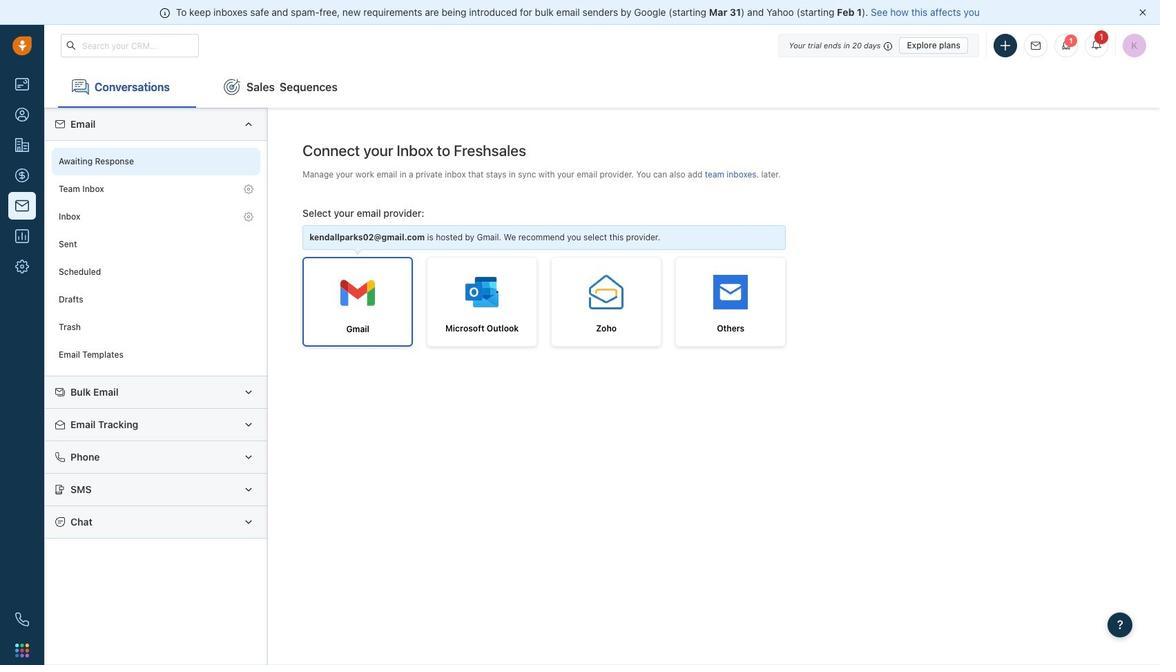 Task type: locate. For each thing, give the bounding box(es) containing it.
send email image
[[1031, 41, 1041, 50]]

tab list
[[44, 66, 1160, 108]]

phone element
[[8, 606, 36, 633]]

phone image
[[15, 613, 29, 626]]



Task type: vqa. For each thing, say whether or not it's contained in the screenshot.
the Automatically create contacts when website visitors sign up icon
no



Task type: describe. For each thing, give the bounding box(es) containing it.
Search your CRM... text field
[[61, 34, 199, 57]]

freshworks switcher image
[[15, 643, 29, 657]]

close image
[[1139, 9, 1146, 16]]



